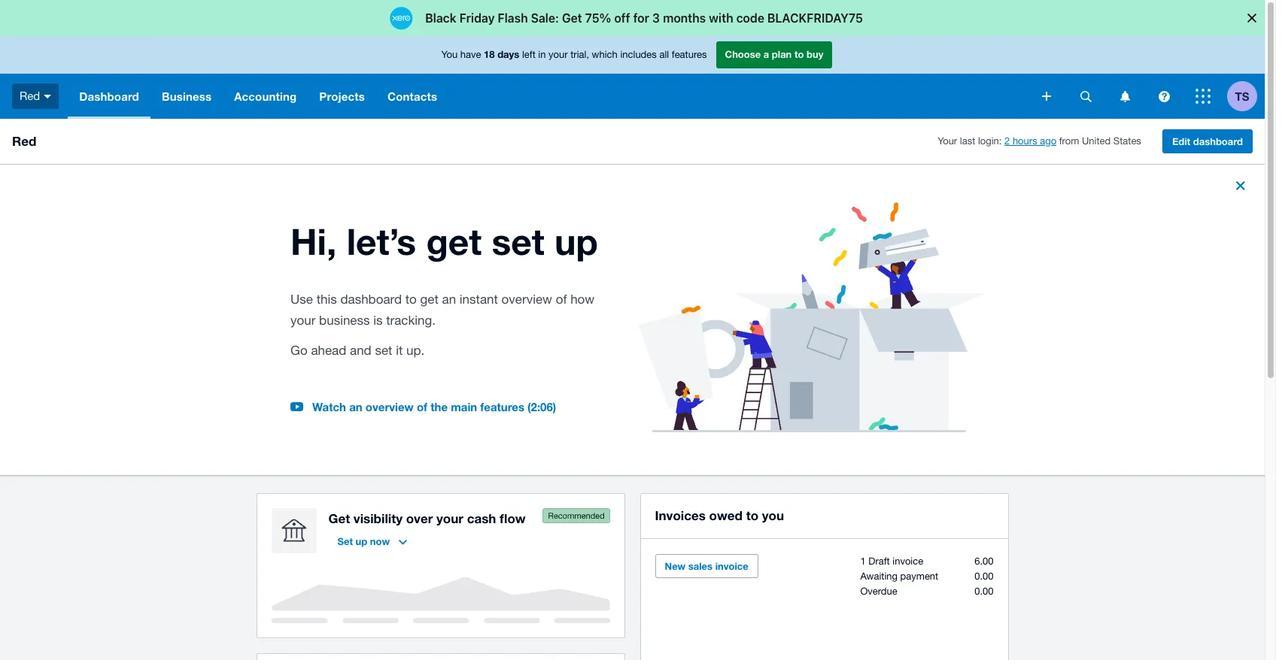 Task type: describe. For each thing, give the bounding box(es) containing it.
your
[[938, 136, 957, 147]]

ts
[[1235, 89, 1250, 103]]

states
[[1114, 136, 1141, 147]]

1
[[860, 556, 866, 567]]

awaiting payment link
[[860, 571, 939, 582]]

contacts button
[[376, 74, 449, 119]]

which
[[592, 49, 618, 60]]

projects button
[[308, 74, 376, 119]]

overdue
[[860, 586, 898, 597]]

set up now
[[338, 535, 390, 548]]

awaiting
[[860, 571, 898, 582]]

red button
[[0, 74, 68, 119]]

sales
[[688, 560, 713, 572]]

svg image up states on the right of page
[[1120, 91, 1130, 102]]

choose
[[725, 48, 761, 60]]

awaiting payment
[[860, 571, 939, 582]]

dashboard
[[79, 90, 139, 103]]

0 vertical spatial get
[[426, 220, 482, 263]]

1 horizontal spatial svg image
[[1080, 91, 1092, 102]]

left
[[522, 49, 536, 60]]

invoice for 1 draft invoice
[[893, 556, 923, 567]]

6.00 link
[[975, 556, 994, 567]]

svg image inside red popup button
[[44, 95, 51, 98]]

it
[[396, 343, 403, 358]]

flow
[[500, 511, 526, 526]]

last
[[960, 136, 975, 147]]

1 horizontal spatial to
[[746, 508, 759, 523]]

edit
[[1172, 135, 1191, 147]]

use
[[290, 292, 313, 307]]

2
[[1005, 136, 1010, 147]]

new
[[665, 560, 686, 572]]

projects
[[319, 90, 365, 103]]

to for plan
[[795, 48, 804, 60]]

business
[[162, 90, 212, 103]]

owed
[[709, 508, 743, 523]]

invoices
[[655, 508, 706, 523]]

set for get
[[492, 220, 545, 263]]

watch
[[312, 401, 346, 414]]

you
[[441, 49, 458, 60]]

trial,
[[571, 49, 589, 60]]

all
[[660, 49, 669, 60]]

overdue link
[[860, 586, 898, 597]]

you
[[762, 508, 784, 523]]

cash
[[467, 511, 496, 526]]

set up now button
[[328, 529, 416, 554]]

plan
[[772, 48, 792, 60]]

days
[[498, 48, 519, 60]]

get inside use this dashboard to get an instant overview of how your business is tracking.
[[420, 292, 439, 307]]

set
[[338, 535, 353, 548]]

close image
[[1229, 174, 1253, 198]]

cartoon office workers image
[[638, 202, 986, 432]]

you have 18 days left in your trial, which includes all features
[[441, 48, 707, 60]]

dashboard inside the edit dashboard button
[[1193, 135, 1243, 147]]

business
[[319, 313, 370, 328]]

to for dashboard
[[405, 292, 417, 307]]

hi,
[[290, 220, 337, 263]]

dashboard link
[[68, 74, 150, 119]]

go ahead and set it up.
[[290, 343, 425, 358]]

have
[[460, 49, 481, 60]]

instant
[[460, 292, 498, 307]]

accounting
[[234, 90, 297, 103]]

dashboard inside use this dashboard to get an instant overview of how your business is tracking.
[[340, 292, 402, 307]]

0.00 link for overdue
[[975, 586, 994, 597]]

use this dashboard to get an instant overview of how your business is tracking.
[[290, 292, 595, 328]]



Task type: locate. For each thing, give the bounding box(es) containing it.
a
[[764, 48, 769, 60]]

1 vertical spatial an
[[349, 401, 362, 414]]

0 horizontal spatial invoice
[[715, 560, 749, 572]]

1 horizontal spatial features
[[672, 49, 707, 60]]

0 vertical spatial an
[[442, 292, 456, 307]]

1 vertical spatial 0.00 link
[[975, 586, 994, 597]]

overview left the
[[366, 401, 414, 414]]

set left it
[[375, 343, 392, 358]]

svg image up ago
[[1042, 92, 1051, 101]]

up up how
[[555, 220, 598, 263]]

an right watch
[[349, 401, 362, 414]]

svg image left dashboard link
[[44, 95, 51, 98]]

includes
[[620, 49, 657, 60]]

1 vertical spatial up
[[356, 535, 367, 548]]

invoice inside new sales invoice button
[[715, 560, 749, 572]]

1 vertical spatial set
[[375, 343, 392, 358]]

0 vertical spatial 0.00 link
[[975, 571, 994, 582]]

your inside you have 18 days left in your trial, which includes all features
[[549, 49, 568, 60]]

visibility
[[354, 511, 403, 526]]

payment
[[900, 571, 939, 582]]

6.00
[[975, 556, 994, 567]]

up inside set up now button
[[356, 535, 367, 548]]

ago
[[1040, 136, 1057, 147]]

an
[[442, 292, 456, 307], [349, 401, 362, 414]]

your down use
[[290, 313, 316, 328]]

to left you
[[746, 508, 759, 523]]

to left the buy
[[795, 48, 804, 60]]

features right main
[[480, 401, 524, 414]]

from
[[1059, 136, 1079, 147]]

0 horizontal spatial an
[[349, 401, 362, 414]]

2 horizontal spatial your
[[549, 49, 568, 60]]

in
[[538, 49, 546, 60]]

1 horizontal spatial invoice
[[893, 556, 923, 567]]

invoices owed to you
[[655, 508, 784, 523]]

recommended icon image
[[542, 508, 610, 523]]

an inside use this dashboard to get an instant overview of how your business is tracking.
[[442, 292, 456, 307]]

is
[[373, 313, 383, 328]]

to
[[795, 48, 804, 60], [405, 292, 417, 307], [746, 508, 759, 523]]

1 vertical spatial of
[[417, 401, 427, 414]]

overview
[[502, 292, 552, 307], [366, 401, 414, 414]]

to up tracking.
[[405, 292, 417, 307]]

1 horizontal spatial of
[[556, 292, 567, 307]]

0.00 for awaiting payment
[[975, 571, 994, 582]]

up.
[[406, 343, 425, 358]]

banner
[[0, 36, 1265, 119]]

1 horizontal spatial set
[[492, 220, 545, 263]]

of inside use this dashboard to get an instant overview of how your business is tracking.
[[556, 292, 567, 307]]

let's
[[347, 220, 416, 263]]

0 horizontal spatial to
[[405, 292, 417, 307]]

over
[[406, 511, 433, 526]]

contacts
[[388, 90, 437, 103]]

features
[[672, 49, 707, 60], [480, 401, 524, 414]]

0 vertical spatial to
[[795, 48, 804, 60]]

red inside red popup button
[[20, 89, 40, 102]]

get up tracking.
[[420, 292, 439, 307]]

svg image
[[1196, 89, 1211, 104], [1120, 91, 1130, 102], [1158, 91, 1170, 102], [44, 95, 51, 98]]

edit dashboard button
[[1163, 129, 1253, 154]]

ts button
[[1227, 74, 1265, 119]]

svg image
[[1080, 91, 1092, 102], [1042, 92, 1051, 101]]

banner containing ts
[[0, 36, 1265, 119]]

this
[[317, 292, 337, 307]]

ahead
[[311, 343, 346, 358]]

1 vertical spatial features
[[480, 401, 524, 414]]

1 vertical spatial dashboard
[[340, 292, 402, 307]]

1 horizontal spatial overview
[[502, 292, 552, 307]]

0.00 link for awaiting payment
[[975, 571, 994, 582]]

1 horizontal spatial dashboard
[[1193, 135, 1243, 147]]

banking preview line graph image
[[271, 578, 610, 624]]

choose a plan to buy
[[725, 48, 824, 60]]

overview right instant
[[502, 292, 552, 307]]

and
[[350, 343, 372, 358]]

banking icon image
[[271, 508, 316, 554]]

how
[[571, 292, 595, 307]]

get
[[426, 220, 482, 263], [420, 292, 439, 307]]

hours
[[1013, 136, 1037, 147]]

features inside you have 18 days left in your trial, which includes all features
[[672, 49, 707, 60]]

0 vertical spatial set
[[492, 220, 545, 263]]

2 hours ago button
[[1005, 136, 1057, 147]]

your last login: 2 hours ago from united states
[[938, 136, 1141, 147]]

your inside use this dashboard to get an instant overview of how your business is tracking.
[[290, 313, 316, 328]]

new sales invoice button
[[655, 554, 758, 578]]

svg image up the edit dashboard button
[[1158, 91, 1170, 102]]

0 vertical spatial up
[[555, 220, 598, 263]]

invoice for new sales invoice
[[715, 560, 749, 572]]

1 vertical spatial your
[[290, 313, 316, 328]]

of left the
[[417, 401, 427, 414]]

overview inside use this dashboard to get an instant overview of how your business is tracking.
[[502, 292, 552, 307]]

1 draft invoice
[[860, 556, 923, 567]]

draft
[[869, 556, 890, 567]]

0 vertical spatial 0.00
[[975, 571, 994, 582]]

now
[[370, 535, 390, 548]]

2 0.00 link from the top
[[975, 586, 994, 597]]

edit dashboard
[[1172, 135, 1243, 147]]

0 vertical spatial of
[[556, 292, 567, 307]]

dashboard right edit
[[1193, 135, 1243, 147]]

18
[[484, 48, 495, 60]]

0.00 for overdue
[[975, 586, 994, 597]]

0 vertical spatial dashboard
[[1193, 135, 1243, 147]]

dashboard
[[1193, 135, 1243, 147], [340, 292, 402, 307]]

login:
[[978, 136, 1002, 147]]

1 vertical spatial red
[[12, 133, 36, 149]]

0 horizontal spatial dashboard
[[340, 292, 402, 307]]

2 vertical spatial to
[[746, 508, 759, 523]]

1 vertical spatial 0.00
[[975, 586, 994, 597]]

0.00
[[975, 571, 994, 582], [975, 586, 994, 597]]

0 horizontal spatial svg image
[[1042, 92, 1051, 101]]

0 horizontal spatial up
[[356, 535, 367, 548]]

0 vertical spatial your
[[549, 49, 568, 60]]

0 horizontal spatial features
[[480, 401, 524, 414]]

watch an overview of the main features (2:06)
[[312, 401, 556, 414]]

go
[[290, 343, 308, 358]]

2 0.00 from the top
[[975, 586, 994, 597]]

the
[[431, 401, 448, 414]]

0 horizontal spatial your
[[290, 313, 316, 328]]

svg image up united
[[1080, 91, 1092, 102]]

0 horizontal spatial of
[[417, 401, 427, 414]]

tracking.
[[386, 313, 436, 328]]

to inside use this dashboard to get an instant overview of how your business is tracking.
[[405, 292, 417, 307]]

set for and
[[375, 343, 392, 358]]

up right set
[[356, 535, 367, 548]]

your right 'over'
[[436, 511, 463, 526]]

accounting button
[[223, 74, 308, 119]]

2 vertical spatial your
[[436, 511, 463, 526]]

1 0.00 link from the top
[[975, 571, 994, 582]]

features right all
[[672, 49, 707, 60]]

0 horizontal spatial set
[[375, 343, 392, 358]]

(2:06)
[[528, 401, 556, 414]]

invoice up awaiting payment
[[893, 556, 923, 567]]

invoice right sales
[[715, 560, 749, 572]]

1 vertical spatial to
[[405, 292, 417, 307]]

1 horizontal spatial your
[[436, 511, 463, 526]]

0 horizontal spatial overview
[[366, 401, 414, 414]]

get up instant
[[426, 220, 482, 263]]

your
[[549, 49, 568, 60], [290, 313, 316, 328], [436, 511, 463, 526]]

red
[[20, 89, 40, 102], [12, 133, 36, 149]]

of
[[556, 292, 567, 307], [417, 401, 427, 414]]

set up instant
[[492, 220, 545, 263]]

invoice
[[893, 556, 923, 567], [715, 560, 749, 572]]

1 vertical spatial overview
[[366, 401, 414, 414]]

2 horizontal spatial to
[[795, 48, 804, 60]]

1 horizontal spatial an
[[442, 292, 456, 307]]

hi, let's get set up
[[290, 220, 598, 263]]

your right "in"
[[549, 49, 568, 60]]

svg image left ts
[[1196, 89, 1211, 104]]

new sales invoice
[[665, 560, 749, 572]]

get visibility over your cash flow
[[328, 511, 526, 526]]

0 vertical spatial red
[[20, 89, 40, 102]]

0.00 link
[[975, 571, 994, 582], [975, 586, 994, 597]]

get
[[328, 511, 350, 526]]

main
[[451, 401, 477, 414]]

buy
[[807, 48, 824, 60]]

watch an overview of the main features (2:06) button
[[312, 401, 556, 414]]

united
[[1082, 136, 1111, 147]]

dashboard up "is"
[[340, 292, 402, 307]]

business button
[[150, 74, 223, 119]]

set
[[492, 220, 545, 263], [375, 343, 392, 358]]

1 0.00 from the top
[[975, 571, 994, 582]]

1 horizontal spatial up
[[555, 220, 598, 263]]

dialog
[[0, 0, 1276, 36]]

0 vertical spatial features
[[672, 49, 707, 60]]

0 vertical spatial overview
[[502, 292, 552, 307]]

an left instant
[[442, 292, 456, 307]]

up
[[555, 220, 598, 263], [356, 535, 367, 548]]

invoices owed to you link
[[655, 505, 784, 526]]

1 vertical spatial get
[[420, 292, 439, 307]]

1 draft invoice link
[[860, 556, 923, 567]]

of left how
[[556, 292, 567, 307]]



Task type: vqa. For each thing, say whether or not it's contained in the screenshot.


